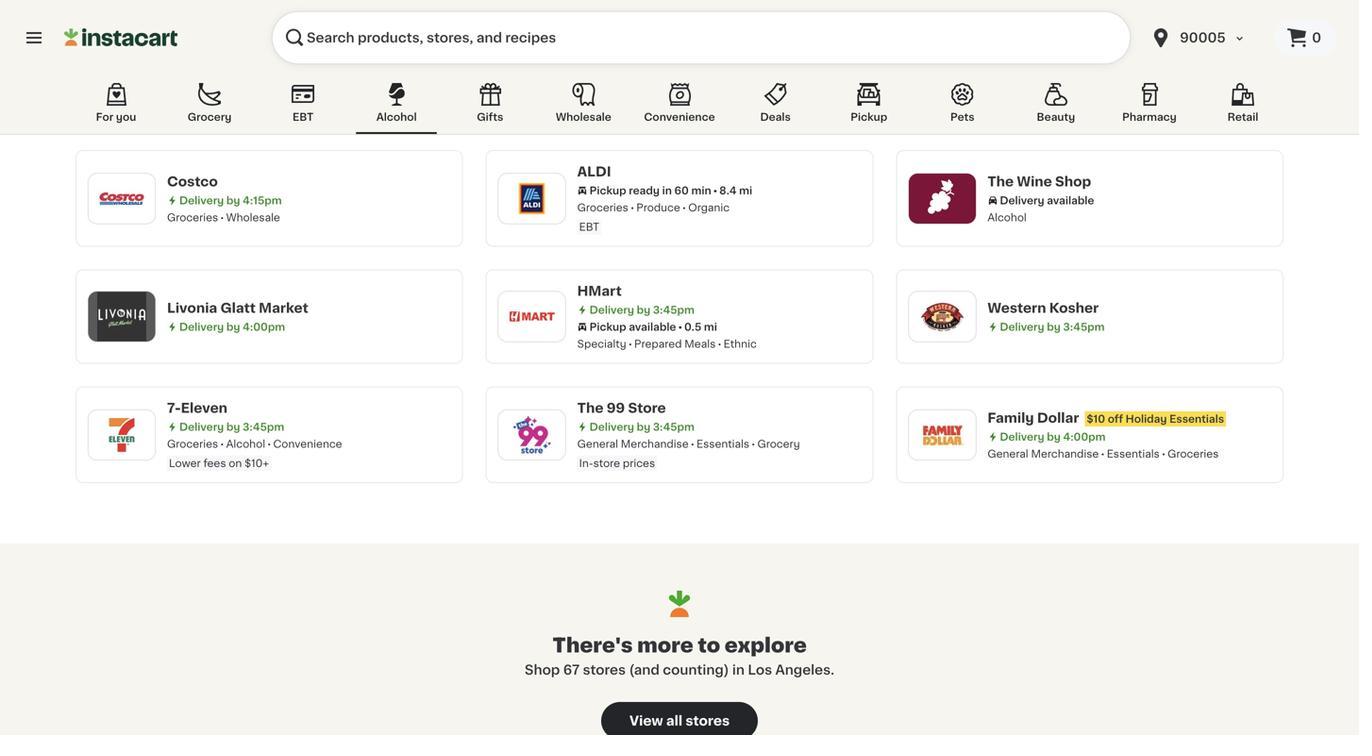 Task type: locate. For each thing, give the bounding box(es) containing it.
2 horizontal spatial in-
[[990, 102, 1004, 113]]

2 vertical spatial mi
[[704, 322, 718, 332]]

$10+ inside health and wellness drugstore convenience lower fees on $10+ in-store prices
[[655, 102, 680, 113]]

by for livonia glatt market
[[227, 322, 240, 332]]

1 horizontal spatial mi
[[740, 186, 753, 196]]

by for western kosher
[[1048, 322, 1061, 332]]

groceries inside groceries alcohol convenience lower fees on $10+
[[167, 439, 218, 450]]

4:00pm
[[243, 322, 285, 332], [1064, 432, 1106, 442]]

4:00pm down $10
[[1064, 432, 1106, 442]]

food4less delivery now delivery by 3:40pm groceries lower fees on $10+ good for small orders
[[167, 46, 389, 113]]

pickup up beauty button
[[1000, 66, 1037, 76]]

0 horizontal spatial in-
[[580, 458, 594, 469]]

min
[[692, 186, 712, 196]]

the
[[988, 175, 1014, 188], [578, 402, 604, 415]]

1 horizontal spatial 4:00pm
[[1064, 432, 1106, 442]]

food4less
[[167, 46, 244, 59]]

0 horizontal spatial stores
[[583, 664, 626, 677]]

lower down health
[[580, 102, 611, 113]]

in
[[663, 186, 672, 196], [733, 664, 745, 677]]

ready
[[629, 186, 660, 196]]

in- right the 99 store logo
[[580, 458, 594, 469]]

0 vertical spatial wholesale
[[556, 112, 612, 122]]

by down "store"
[[637, 422, 651, 433]]

mi right 0.5
[[704, 322, 718, 332]]

groceries inside food4less delivery now delivery by 3:40pm groceries lower fees on $10+ good for small orders
[[167, 83, 218, 93]]

pickup left pets at the top of the page
[[851, 112, 888, 122]]

delivery down livonia
[[179, 322, 224, 332]]

ebt left small
[[293, 112, 314, 122]]

$10+
[[245, 102, 269, 113], [655, 102, 680, 113], [245, 458, 269, 469]]

by down western kosher
[[1048, 322, 1061, 332]]

available for 0.5 mi
[[629, 322, 677, 332]]

prices down drugstore
[[731, 102, 763, 113]]

0 horizontal spatial delivery by 4:00pm
[[179, 322, 285, 332]]

essentials for general merchandise essentials groceries
[[1107, 449, 1160, 459]]

shop
[[1084, 83, 1111, 93], [1056, 175, 1092, 188], [525, 664, 560, 677]]

90005 button
[[1139, 11, 1275, 64], [1150, 11, 1264, 64]]

1 vertical spatial 4:00pm
[[1064, 432, 1106, 442]]

delivery down food4less
[[179, 66, 224, 76]]

0 horizontal spatial in
[[663, 186, 672, 196]]

on inside groceries alcohol convenience lower fees on $10+
[[229, 458, 242, 469]]

7-eleven
[[167, 402, 228, 415]]

1 vertical spatial mi
[[740, 186, 753, 196]]

stores inside button
[[686, 715, 730, 728]]

delivery by 3:45pm down "store"
[[590, 422, 695, 433]]

shop left 67
[[525, 664, 560, 677]]

2 horizontal spatial essentials
[[1170, 414, 1225, 424]]

beauty
[[1037, 112, 1076, 122]]

0 vertical spatial in
[[663, 186, 672, 196]]

fees down 'eleven' on the left
[[203, 458, 226, 469]]

1 vertical spatial grocery
[[758, 439, 800, 450]]

0 horizontal spatial 4:00pm
[[243, 322, 285, 332]]

1 horizontal spatial stores
[[686, 715, 730, 728]]

wholesale
[[556, 112, 612, 122], [226, 212, 280, 223]]

delivery down 'eleven' on the left
[[179, 422, 224, 433]]

alcohol right small
[[377, 112, 417, 122]]

explore
[[725, 636, 807, 656]]

orders
[[355, 102, 389, 113]]

merchandise down dollar
[[1032, 449, 1100, 459]]

by up wellness
[[637, 66, 651, 76]]

the for the 99 store
[[578, 402, 604, 415]]

2 horizontal spatial alcohol
[[988, 212, 1027, 223]]

deals
[[761, 112, 791, 122]]

4:00pm for family dollar logo
[[1064, 432, 1106, 442]]

in inside there's more to explore shop 67 stores (and counting) in los angeles.
[[733, 664, 745, 677]]

2 vertical spatial available
[[629, 322, 677, 332]]

in- inside health and wellness drugstore convenience lower fees on $10+ in-store prices
[[687, 102, 701, 113]]

pickup available up butcher
[[1000, 66, 1087, 76]]

2 horizontal spatial mi
[[1113, 66, 1126, 76]]

by for costco
[[227, 195, 240, 206]]

delivery down 99
[[590, 422, 635, 433]]

0 vertical spatial grocery
[[188, 112, 232, 122]]

groceries inside groceries produce organic ebt
[[578, 203, 629, 213]]

2 horizontal spatial convenience
[[752, 83, 821, 93]]

store down drugstore
[[701, 102, 728, 113]]

shop inside the butcher shop bakery in-store prices
[[1084, 83, 1111, 93]]

by for the 99 store
[[637, 422, 651, 433]]

0 vertical spatial ebt
[[293, 112, 314, 122]]

2 vertical spatial alcohol
[[226, 439, 265, 450]]

1 horizontal spatial ebt
[[580, 222, 600, 232]]

by up groceries alcohol convenience lower fees on $10+
[[227, 422, 240, 433]]

1 horizontal spatial prices
[[731, 102, 763, 113]]

hmart
[[578, 285, 622, 298]]

delivery
[[247, 46, 306, 59], [179, 66, 224, 76], [590, 66, 635, 76], [179, 195, 224, 206], [1000, 195, 1045, 206], [590, 305, 635, 315], [179, 322, 224, 332], [1000, 322, 1045, 332], [179, 422, 224, 433], [590, 422, 635, 433], [1000, 432, 1045, 442]]

the left 'wine'
[[988, 175, 1014, 188]]

delivery for the 99 store logo
[[590, 422, 635, 433]]

2 horizontal spatial prices
[[1034, 102, 1066, 113]]

available up butcher
[[1040, 66, 1087, 76]]

1 vertical spatial the
[[578, 402, 604, 415]]

None search field
[[272, 11, 1131, 64]]

general down family
[[988, 449, 1029, 459]]

delivery by 3:45pm for kosher
[[1000, 322, 1105, 332]]

0 button
[[1275, 19, 1337, 57]]

merchandise
[[621, 439, 689, 450], [1032, 449, 1100, 459]]

prices inside the butcher shop bakery in-store prices
[[1034, 102, 1066, 113]]

mi right 7.5
[[1113, 66, 1126, 76]]

delivery down western
[[1000, 322, 1045, 332]]

butcher
[[1040, 83, 1081, 93]]

in-
[[687, 102, 701, 113], [990, 102, 1004, 113], [580, 458, 594, 469]]

holiday
[[1126, 414, 1168, 424]]

ebt
[[293, 112, 314, 122], [580, 222, 600, 232]]

by down livonia glatt market
[[227, 322, 240, 332]]

delivery by 4:00pm for family dollar logo
[[1000, 432, 1106, 442]]

0 horizontal spatial mi
[[704, 322, 718, 332]]

view
[[630, 715, 664, 728]]

3:45pm up groceries alcohol convenience lower fees on $10+
[[243, 422, 284, 433]]

mi for 0.5 mi
[[704, 322, 718, 332]]

kosher
[[1050, 302, 1099, 315]]

0 horizontal spatial general
[[578, 439, 619, 450]]

pickup for 8.4 mi
[[590, 186, 627, 196]]

1 horizontal spatial delivery by 4:00pm
[[1000, 432, 1106, 442]]

1 vertical spatial alcohol
[[988, 212, 1027, 223]]

1 horizontal spatial grocery
[[758, 439, 800, 450]]

3:45pm up 0.5
[[653, 305, 695, 315]]

pickup
[[1000, 66, 1037, 76], [851, 112, 888, 122], [590, 186, 627, 196], [590, 322, 627, 332]]

1 horizontal spatial pickup available
[[1000, 66, 1087, 76]]

delivery by 4:00pm
[[179, 322, 285, 332], [1000, 432, 1106, 442]]

1 horizontal spatial alcohol
[[377, 112, 417, 122]]

2 90005 button from the left
[[1150, 11, 1264, 64]]

0 horizontal spatial merchandise
[[621, 439, 689, 450]]

1 horizontal spatial wholesale
[[556, 112, 612, 122]]

gifts button
[[450, 79, 531, 134]]

general merchandise essentials grocery in-store prices
[[578, 439, 800, 469]]

delivery down family
[[1000, 432, 1045, 442]]

delivery by 3:45pm down western kosher
[[1000, 322, 1105, 332]]

general inside 'general merchandise essentials grocery in-store prices'
[[578, 439, 619, 450]]

grocery
[[188, 112, 232, 122], [758, 439, 800, 450]]

prices down "store"
[[623, 458, 656, 469]]

0 horizontal spatial pickup available
[[590, 322, 677, 332]]

the left 99
[[578, 402, 604, 415]]

store down 99
[[594, 458, 621, 469]]

in- down drugstore
[[687, 102, 701, 113]]

livonia
[[167, 302, 217, 315]]

delivery by 4:00pm down livonia glatt market
[[179, 322, 285, 332]]

0 horizontal spatial wholesale
[[226, 212, 280, 223]]

3:45pm up 'general merchandise essentials grocery in-store prices'
[[653, 422, 695, 433]]

alcohol
[[377, 112, 417, 122], [988, 212, 1027, 223], [226, 439, 265, 450]]

alcohol down delivery available
[[988, 212, 1027, 223]]

0 vertical spatial shop
[[1084, 83, 1111, 93]]

1 horizontal spatial in-
[[687, 102, 701, 113]]

0 horizontal spatial grocery
[[188, 112, 232, 122]]

7-
[[167, 402, 181, 415]]

1 90005 button from the left
[[1139, 11, 1275, 64]]

stores inside there's more to explore shop 67 stores (and counting) in los angeles.
[[583, 664, 626, 677]]

60
[[675, 186, 689, 196]]

in- right pets at the top of the page
[[990, 102, 1004, 113]]

0 horizontal spatial prices
[[623, 458, 656, 469]]

ebt inside groceries produce organic ebt
[[580, 222, 600, 232]]

western kosher
[[988, 302, 1099, 315]]

fees down food4less
[[203, 102, 226, 113]]

0.5 mi
[[685, 322, 718, 332]]

2 vertical spatial convenience
[[273, 439, 342, 450]]

pickup available up prepared
[[590, 322, 677, 332]]

in left 60 at the top of page
[[663, 186, 672, 196]]

wholesale down 4:15pm
[[226, 212, 280, 223]]

delivery down 'wine'
[[1000, 195, 1045, 206]]

mi
[[1113, 66, 1126, 76], [740, 186, 753, 196], [704, 322, 718, 332]]

prepared
[[635, 339, 682, 349]]

0 vertical spatial mi
[[1113, 66, 1126, 76]]

4:00pm down market
[[243, 322, 285, 332]]

1 horizontal spatial the
[[988, 175, 1014, 188]]

0 horizontal spatial the
[[578, 402, 604, 415]]

delivery down hmart
[[590, 305, 635, 315]]

0 horizontal spatial alcohol
[[226, 439, 265, 450]]

the 99 store logo image
[[508, 411, 557, 460]]

3:45pm down kosher
[[1064, 322, 1105, 332]]

view all stores button
[[602, 702, 758, 736]]

the 99 store
[[578, 402, 666, 415]]

eleven
[[181, 402, 228, 415]]

0 horizontal spatial ebt
[[293, 112, 314, 122]]

general down 99
[[578, 439, 619, 450]]

essentials
[[1170, 414, 1225, 424], [697, 439, 750, 450], [1107, 449, 1160, 459]]

store inside the butcher shop bakery in-store prices
[[1004, 102, 1031, 113]]

lower
[[169, 102, 201, 113], [580, 102, 611, 113], [169, 458, 201, 469]]

ebt inside button
[[293, 112, 314, 122]]

ebt down aldi
[[580, 222, 600, 232]]

glatt
[[220, 302, 256, 315]]

by left '3:40pm'
[[227, 66, 240, 76]]

in- inside 'general merchandise essentials grocery in-store prices'
[[580, 458, 594, 469]]

mi right 8.4
[[740, 186, 753, 196]]

pickup for 7.5 mi
[[1000, 66, 1037, 76]]

0 vertical spatial alcohol
[[377, 112, 417, 122]]

0 vertical spatial 4:00pm
[[243, 322, 285, 332]]

2 horizontal spatial store
[[1004, 102, 1031, 113]]

los
[[748, 664, 773, 677]]

delivery by 4:00pm down dollar
[[1000, 432, 1106, 442]]

aldi logo image
[[508, 174, 557, 223]]

stores right all at the bottom
[[686, 715, 730, 728]]

available down the wine shop
[[1048, 195, 1095, 206]]

fees inside food4less delivery now delivery by 3:40pm groceries lower fees on $10+ good for small orders
[[203, 102, 226, 113]]

0 vertical spatial pickup available
[[1000, 66, 1087, 76]]

stores down there's at the left
[[583, 664, 626, 677]]

by up groceries wholesale
[[227, 195, 240, 206]]

general for general merchandise essentials groceries
[[988, 449, 1029, 459]]

1 vertical spatial in
[[733, 664, 745, 677]]

delivery down costco
[[179, 195, 224, 206]]

livonia glatt market logo image
[[97, 292, 146, 341]]

delivery by 3:45pm down 'eleven' on the left
[[179, 422, 284, 433]]

wholesale down health
[[556, 112, 612, 122]]

merchandise inside 'general merchandise essentials grocery in-store prices'
[[621, 439, 689, 450]]

1 vertical spatial stores
[[686, 715, 730, 728]]

0 vertical spatial available
[[1040, 66, 1087, 76]]

1 horizontal spatial convenience
[[644, 112, 715, 122]]

general for general merchandise essentials grocery in-store prices
[[578, 439, 619, 450]]

8.4
[[720, 186, 737, 196]]

0 vertical spatial stores
[[583, 664, 626, 677]]

0 horizontal spatial essentials
[[697, 439, 750, 450]]

shop up delivery available
[[1056, 175, 1092, 188]]

merchandise down "store"
[[621, 439, 689, 450]]

the for the wine shop
[[988, 175, 1014, 188]]

groceries alcohol convenience lower fees on $10+
[[167, 439, 342, 469]]

pickup available for 7.5 mi
[[1000, 66, 1087, 76]]

1 horizontal spatial store
[[701, 102, 728, 113]]

0 vertical spatial convenience
[[752, 83, 821, 93]]

aldi
[[578, 165, 611, 178]]

0 vertical spatial delivery by 4:00pm
[[179, 322, 285, 332]]

delivery up '3:40pm'
[[247, 46, 306, 59]]

store left beauty
[[1004, 102, 1031, 113]]

1 vertical spatial ebt
[[580, 222, 600, 232]]

1 vertical spatial delivery by 4:00pm
[[1000, 432, 1106, 442]]

1 vertical spatial pickup available
[[590, 322, 677, 332]]

lower inside health and wellness drugstore convenience lower fees on $10+ in-store prices
[[580, 102, 611, 113]]

4:00pm for livonia glatt market logo
[[243, 322, 285, 332]]

in left los
[[733, 664, 745, 677]]

drugstore
[[692, 83, 744, 93]]

deals button
[[735, 79, 817, 134]]

by up prepared
[[637, 305, 651, 315]]

retail button
[[1203, 79, 1284, 134]]

prices inside 'general merchandise essentials grocery in-store prices'
[[623, 458, 656, 469]]

alcohol down 'eleven' on the left
[[226, 439, 265, 450]]

convenience inside convenience button
[[644, 112, 715, 122]]

essentials inside 'general merchandise essentials grocery in-store prices'
[[697, 439, 750, 450]]

by for 7-eleven
[[227, 422, 240, 433]]

fees down and
[[614, 102, 637, 113]]

wholesale inside button
[[556, 112, 612, 122]]

0 vertical spatial the
[[988, 175, 1014, 188]]

1 vertical spatial convenience
[[644, 112, 715, 122]]

1 horizontal spatial essentials
[[1107, 449, 1160, 459]]

lower down 7-
[[169, 458, 201, 469]]

$10+ inside groceries alcohol convenience lower fees on $10+
[[245, 458, 269, 469]]

pickup for 0.5 mi
[[590, 322, 627, 332]]

$10
[[1087, 414, 1106, 424]]

mi for 7.5 mi
[[1113, 66, 1126, 76]]

1 horizontal spatial in
[[733, 664, 745, 677]]

Search field
[[272, 11, 1131, 64]]

shop down 7.5
[[1084, 83, 1111, 93]]

1 horizontal spatial general
[[988, 449, 1029, 459]]

lower down food4less
[[169, 102, 201, 113]]

0 horizontal spatial convenience
[[273, 439, 342, 450]]

0
[[1313, 31, 1322, 44]]

delivery by 3:45pm for 99
[[590, 422, 695, 433]]

prices down butcher
[[1034, 102, 1066, 113]]

2 vertical spatial shop
[[525, 664, 560, 677]]

good
[[277, 102, 306, 113]]

shop categories tab list
[[76, 79, 1284, 134]]

90005
[[1180, 31, 1226, 44]]

grocery button
[[169, 79, 250, 134]]

pickup up specialty
[[590, 322, 627, 332]]

0 horizontal spatial store
[[594, 458, 621, 469]]

pickup down aldi
[[590, 186, 627, 196]]

1 horizontal spatial merchandise
[[1032, 449, 1100, 459]]

available up prepared
[[629, 322, 677, 332]]



Task type: describe. For each thing, give the bounding box(es) containing it.
western kosher logo image
[[918, 292, 967, 341]]

grocery inside button
[[188, 112, 232, 122]]

delivery by 4:15pm
[[179, 195, 282, 206]]

3:45pm for kosher
[[1064, 322, 1105, 332]]

alcohol inside groceries alcohol convenience lower fees on $10+
[[226, 439, 265, 450]]

pharmacy
[[1123, 112, 1177, 122]]

prices inside health and wellness drugstore convenience lower fees on $10+ in-store prices
[[731, 102, 763, 113]]

delivery by 4:00pm for livonia glatt market logo
[[179, 322, 285, 332]]

western
[[988, 302, 1047, 315]]

delivery for the wine shop logo
[[1000, 195, 1045, 206]]

groceries for groceries wholesale
[[167, 212, 218, 223]]

delivery for livonia glatt market logo
[[179, 322, 224, 332]]

for you button
[[76, 79, 157, 134]]

family dollar $10 off holiday essentials
[[988, 412, 1225, 425]]

wine
[[1017, 175, 1053, 188]]

0.5
[[685, 322, 702, 332]]

store
[[628, 402, 666, 415]]

small
[[326, 102, 353, 113]]

alcohol inside button
[[377, 112, 417, 122]]

view all stores link
[[602, 702, 758, 736]]

groceries wholesale
[[167, 212, 280, 223]]

convenience button
[[637, 79, 723, 134]]

essentials inside family dollar $10 off holiday essentials
[[1170, 414, 1225, 424]]

store inside 'general merchandise essentials grocery in-store prices'
[[594, 458, 621, 469]]

1 vertical spatial shop
[[1056, 175, 1092, 188]]

delivery for the western kosher logo
[[1000, 322, 1045, 332]]

delivery available
[[1000, 195, 1095, 206]]

dollar
[[1038, 412, 1080, 425]]

groceries for groceries produce organic ebt
[[578, 203, 629, 213]]

7.5
[[1095, 66, 1110, 76]]

costco
[[167, 175, 218, 188]]

pickup inside button
[[851, 112, 888, 122]]

99
[[607, 402, 625, 415]]

livonia glatt market
[[167, 302, 309, 315]]

by down dollar
[[1048, 432, 1061, 442]]

store inside health and wellness drugstore convenience lower fees on $10+ in-store prices
[[701, 102, 728, 113]]

delivery by 3:45pm up and
[[590, 66, 695, 76]]

alcohol button
[[356, 79, 437, 134]]

hmart logo image
[[508, 292, 557, 341]]

gifts
[[477, 112, 504, 122]]

4:15pm
[[243, 195, 282, 206]]

angeles.
[[776, 664, 835, 677]]

delivery by 3:45pm for eleven
[[179, 422, 284, 433]]

lower inside groceries alcohol convenience lower fees on $10+
[[169, 458, 201, 469]]

on inside food4less delivery now delivery by 3:40pm groceries lower fees on $10+ good for small orders
[[229, 102, 242, 113]]

delivery for family dollar logo
[[1000, 432, 1045, 442]]

merchandise for general merchandise essentials grocery in-store prices
[[621, 439, 689, 450]]

for you
[[96, 112, 136, 122]]

delivery by 3:45pm up prepared
[[590, 305, 695, 315]]

the wine shop
[[988, 175, 1092, 188]]

instacart image
[[64, 26, 178, 49]]

grocery inside 'general merchandise essentials grocery in-store prices'
[[758, 439, 800, 450]]

7-eleven logo image
[[97, 411, 146, 460]]

off
[[1108, 414, 1124, 424]]

groceries produce organic ebt
[[578, 203, 730, 232]]

retail
[[1228, 112, 1259, 122]]

health and wellness drugstore convenience lower fees on $10+ in-store prices
[[578, 83, 821, 113]]

beauty button
[[1016, 79, 1097, 134]]

3:45pm up wellness
[[653, 66, 695, 76]]

butcher shop bakery in-store prices
[[990, 83, 1155, 113]]

pets button
[[922, 79, 1004, 134]]

67
[[564, 664, 580, 677]]

more
[[638, 636, 694, 656]]

family
[[988, 412, 1035, 425]]

convenience inside health and wellness drugstore convenience lower fees on $10+ in-store prices
[[752, 83, 821, 93]]

wholesale button
[[543, 79, 625, 134]]

on inside health and wellness drugstore convenience lower fees on $10+ in-store prices
[[639, 102, 653, 113]]

pickup ready in 60 min
[[590, 186, 712, 196]]

groceries for groceries alcohol convenience lower fees on $10+
[[167, 439, 218, 450]]

meals
[[685, 339, 716, 349]]

delivery for costco logo
[[179, 195, 224, 206]]

health
[[578, 83, 612, 93]]

now
[[309, 46, 340, 59]]

counting)
[[663, 664, 730, 677]]

organic
[[689, 203, 730, 213]]

there's more to explore shop 67 stores (and counting) in los angeles.
[[525, 636, 835, 677]]

pickup available for 0.5 mi
[[590, 322, 677, 332]]

by for hmart
[[637, 305, 651, 315]]

produce
[[637, 203, 681, 213]]

3:40pm
[[243, 66, 285, 76]]

there's
[[553, 636, 633, 656]]

you
[[116, 112, 136, 122]]

family dollar logo image
[[918, 411, 967, 460]]

ethnic
[[724, 339, 757, 349]]

to
[[698, 636, 721, 656]]

view all stores
[[630, 715, 730, 728]]

the wine shop logo image
[[918, 174, 967, 223]]

delivery for hmart logo
[[590, 305, 635, 315]]

and
[[615, 83, 634, 93]]

all
[[667, 715, 683, 728]]

3:45pm for 99
[[653, 422, 695, 433]]

8.4 mi
[[720, 186, 753, 196]]

pharmacy button
[[1110, 79, 1191, 134]]

mi for 8.4 mi
[[740, 186, 753, 196]]

bakery
[[1119, 83, 1155, 93]]

essentials for general merchandise essentials grocery in-store prices
[[697, 439, 750, 450]]

lower inside food4less delivery now delivery by 3:40pm groceries lower fees on $10+ good for small orders
[[169, 102, 201, 113]]

available for 7.5 mi
[[1040, 66, 1087, 76]]

7.5 mi
[[1095, 66, 1126, 76]]

specialty
[[578, 339, 627, 349]]

pets
[[951, 112, 975, 122]]

shop inside there's more to explore shop 67 stores (and counting) in los angeles.
[[525, 664, 560, 677]]

fees inside groceries alcohol convenience lower fees on $10+
[[203, 458, 226, 469]]

delivery up and
[[590, 66, 635, 76]]

merchandise for general merchandise essentials groceries
[[1032, 449, 1100, 459]]

delivery for 7-eleven logo
[[179, 422, 224, 433]]

fees inside health and wellness drugstore convenience lower fees on $10+ in-store prices
[[614, 102, 637, 113]]

costco logo image
[[97, 174, 146, 223]]

ebt button
[[263, 79, 344, 134]]

3:45pm for eleven
[[243, 422, 284, 433]]

pickup button
[[829, 79, 910, 134]]

convenience inside groceries alcohol convenience lower fees on $10+
[[273, 439, 342, 450]]

for
[[96, 112, 114, 122]]

1 vertical spatial wholesale
[[226, 212, 280, 223]]

by inside food4less delivery now delivery by 3:40pm groceries lower fees on $10+ good for small orders
[[227, 66, 240, 76]]

specialty prepared meals ethnic
[[578, 339, 757, 349]]

wellness
[[637, 83, 684, 93]]

for
[[308, 102, 323, 113]]

market
[[259, 302, 309, 315]]

(and
[[629, 664, 660, 677]]

general merchandise essentials groceries
[[988, 449, 1219, 459]]

in- inside the butcher shop bakery in-store prices
[[990, 102, 1004, 113]]

$10+ inside food4less delivery now delivery by 3:40pm groceries lower fees on $10+ good for small orders
[[245, 102, 269, 113]]

1 vertical spatial available
[[1048, 195, 1095, 206]]



Task type: vqa. For each thing, say whether or not it's contained in the screenshot.
store within Butcher Shop Bakery In-store prices
yes



